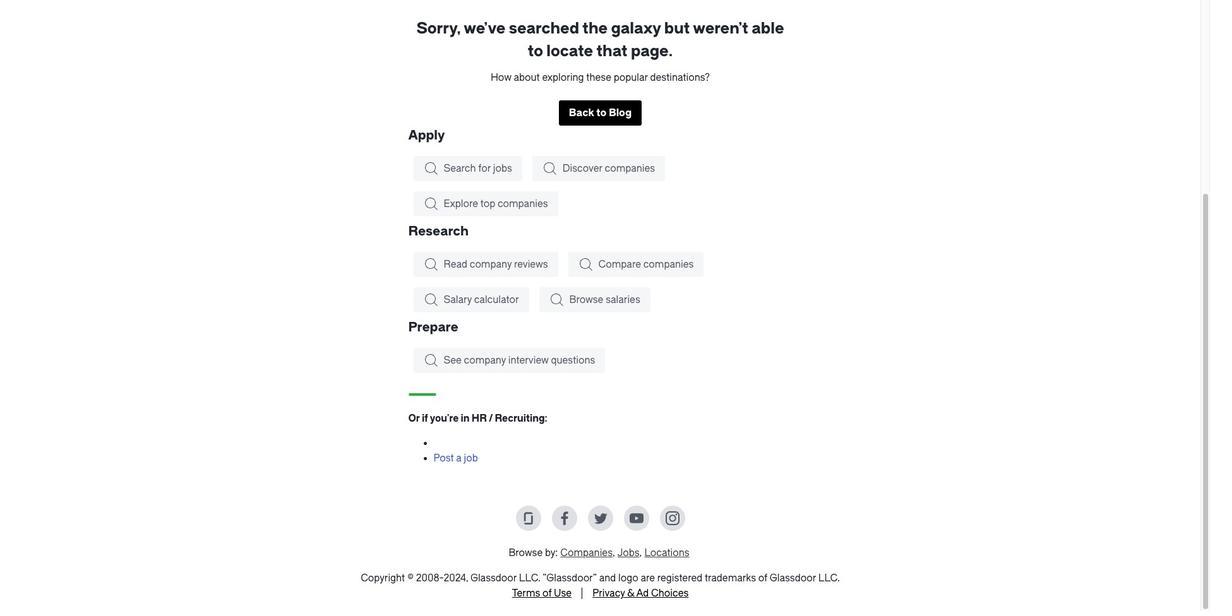 Task type: vqa. For each thing, say whether or not it's contained in the screenshot.
first 2021 from the left
no



Task type: locate. For each thing, give the bounding box(es) containing it.
browse
[[569, 294, 603, 306], [509, 548, 543, 559]]

0 horizontal spatial glassdoor
[[471, 573, 517, 584]]

sorry, we've searched the galaxy but weren't able to locate that page.
[[417, 20, 784, 60]]

of left use
[[543, 588, 552, 600]]

weren't
[[693, 20, 748, 37]]

discover
[[563, 163, 602, 174]]

browse by: companies jobs locations
[[509, 548, 689, 559]]

1 horizontal spatial llc.
[[818, 573, 840, 584]]

0 vertical spatial browse
[[569, 294, 603, 306]]

browse left by:
[[509, 548, 543, 559]]

llc.
[[519, 573, 540, 584], [818, 573, 840, 584]]

1 vertical spatial of
[[543, 588, 552, 600]]

or
[[408, 413, 420, 425]]

prepare
[[408, 320, 458, 335]]

browse left salaries
[[569, 294, 603, 306]]

browse inside 'link'
[[569, 294, 603, 306]]

for
[[478, 163, 491, 174]]

companies right top
[[498, 198, 548, 210]]

of right trademarks on the bottom of the page
[[758, 573, 767, 584]]

1 horizontal spatial browse
[[569, 294, 603, 306]]

see company interview questions
[[444, 355, 595, 366]]

companies right compare
[[643, 259, 694, 270]]

interview
[[508, 355, 549, 366]]

©
[[407, 573, 414, 584]]

registered
[[657, 573, 702, 584]]

apply
[[408, 128, 445, 143]]

browse for browse by: companies jobs locations
[[509, 548, 543, 559]]

hr
[[472, 413, 487, 425]]

salary
[[444, 294, 472, 306]]

reviews
[[514, 259, 548, 270]]

1 horizontal spatial of
[[758, 573, 767, 584]]

glassdoor
[[471, 573, 517, 584], [770, 573, 816, 584]]

company
[[470, 259, 512, 270], [464, 355, 506, 366]]

to
[[528, 42, 543, 60], [596, 107, 607, 119]]

glassdoor right trademarks on the bottom of the page
[[770, 573, 816, 584]]

terms of use link
[[512, 588, 572, 600]]

/
[[489, 413, 493, 425]]

0 horizontal spatial browse
[[509, 548, 543, 559]]

1 vertical spatial to
[[596, 107, 607, 119]]

we've
[[464, 20, 506, 37]]

search for jobs
[[444, 163, 512, 174]]

the
[[583, 20, 608, 37]]

post a job link
[[434, 453, 478, 464]]

0 vertical spatial to
[[528, 42, 543, 60]]

to down searched
[[528, 42, 543, 60]]

post
[[434, 453, 454, 464]]

these
[[586, 72, 611, 84]]

browse for browse salaries
[[569, 294, 603, 306]]

companies
[[605, 163, 655, 174], [498, 198, 548, 210], [643, 259, 694, 270]]

1 vertical spatial browse
[[509, 548, 543, 559]]

0 horizontal spatial of
[[543, 588, 552, 600]]

companies right discover
[[605, 163, 655, 174]]

questions
[[551, 355, 595, 366]]

explore top companies link
[[413, 192, 558, 217]]

see
[[444, 355, 462, 366]]

2 vertical spatial companies
[[643, 259, 694, 270]]

company right see
[[464, 355, 506, 366]]

back to blog link
[[559, 101, 642, 126]]

1 horizontal spatial glassdoor
[[770, 573, 816, 584]]

"glassdoor"
[[543, 573, 597, 584]]

to left blog
[[596, 107, 607, 119]]

0 vertical spatial company
[[470, 259, 512, 270]]

about
[[514, 72, 540, 84]]

company right read
[[470, 259, 512, 270]]

explore top companies
[[444, 198, 548, 210]]

privacy
[[593, 588, 625, 600]]

that
[[597, 42, 628, 60]]

salary calculator link
[[413, 288, 529, 313]]

0 vertical spatial companies
[[605, 163, 655, 174]]

&
[[627, 588, 634, 600]]

1 llc. from the left
[[519, 573, 540, 584]]

1 glassdoor from the left
[[471, 573, 517, 584]]

of
[[758, 573, 767, 584], [543, 588, 552, 600]]

glassdoor up terms
[[471, 573, 517, 584]]

2 glassdoor from the left
[[770, 573, 816, 584]]

0 horizontal spatial to
[[528, 42, 543, 60]]

locations link
[[644, 548, 689, 559]]

0 vertical spatial of
[[758, 573, 767, 584]]

1 vertical spatial company
[[464, 355, 506, 366]]

back to blog
[[569, 107, 632, 119]]

1 horizontal spatial to
[[596, 107, 607, 119]]

0 horizontal spatial llc.
[[519, 573, 540, 584]]



Task type: describe. For each thing, give the bounding box(es) containing it.
top
[[480, 198, 495, 210]]

galaxy
[[611, 20, 661, 37]]

recruiting
[[495, 413, 545, 425]]

companies
[[560, 548, 613, 559]]

if
[[422, 413, 428, 425]]

are
[[641, 573, 655, 584]]

in
[[461, 413, 470, 425]]

locate
[[547, 42, 593, 60]]

back
[[569, 107, 594, 119]]

compare companies
[[599, 259, 694, 270]]

jobs
[[493, 163, 512, 174]]

compare companies link
[[568, 252, 704, 277]]

how about exploring these popular destinations?
[[491, 72, 710, 84]]

sorry,
[[417, 20, 461, 37]]

companies link
[[560, 548, 613, 559]]

exploring
[[542, 72, 584, 84]]

company for reviews
[[470, 259, 512, 270]]

and
[[599, 573, 616, 584]]

to inside back to blog link
[[596, 107, 607, 119]]

1 vertical spatial companies
[[498, 198, 548, 210]]

popular
[[614, 72, 648, 84]]

by:
[[545, 548, 558, 559]]

read company reviews
[[444, 259, 548, 270]]

a
[[456, 453, 462, 464]]

page.
[[631, 42, 673, 60]]

terms
[[512, 588, 540, 600]]

discover companies link
[[532, 156, 665, 181]]

use
[[554, 588, 572, 600]]

to inside sorry, we've searched the galaxy but weren't able to locate that page.
[[528, 42, 543, 60]]

locations
[[644, 548, 689, 559]]

companies for discover companies
[[605, 163, 655, 174]]

logo
[[618, 573, 638, 584]]

discover companies
[[563, 163, 655, 174]]

jobs
[[618, 548, 640, 559]]

privacy & ad choices link
[[593, 588, 689, 600]]

ad
[[636, 588, 649, 600]]

destinations?
[[650, 72, 710, 84]]

job
[[464, 453, 478, 464]]

search for jobs link
[[413, 156, 522, 181]]

trademarks
[[705, 573, 756, 584]]

compare
[[599, 259, 641, 270]]

blog
[[609, 107, 632, 119]]

privacy & ad choices
[[593, 588, 689, 600]]

read company reviews link
[[413, 252, 558, 277]]

research
[[408, 224, 469, 239]]

see company interview questions link
[[413, 348, 605, 373]]

calculator
[[474, 294, 519, 306]]

company for interview
[[464, 355, 506, 366]]

search
[[444, 163, 476, 174]]

2008-
[[416, 573, 444, 584]]

post a job
[[434, 453, 478, 464]]

:
[[545, 413, 547, 425]]

salary calculator
[[444, 294, 519, 306]]

jobs link
[[618, 548, 640, 559]]

choices
[[651, 588, 689, 600]]

salaries
[[606, 294, 640, 306]]

or if you're in hr / recruiting :
[[408, 413, 547, 425]]

explore
[[444, 198, 478, 210]]

copyright © 2008-2024, glassdoor llc. "glassdoor" and logo are registered trademarks of glassdoor llc.
[[361, 573, 840, 584]]

copyright
[[361, 573, 405, 584]]

read
[[444, 259, 467, 270]]

searched
[[509, 20, 579, 37]]

but
[[664, 20, 690, 37]]

browse salaries link
[[539, 288, 650, 313]]

2 llc. from the left
[[818, 573, 840, 584]]

2024,
[[444, 573, 468, 584]]

browse salaries
[[569, 294, 640, 306]]

how
[[491, 72, 511, 84]]

able
[[752, 20, 784, 37]]

you're
[[430, 413, 459, 425]]

companies for compare companies
[[643, 259, 694, 270]]

terms of use
[[512, 588, 572, 600]]



